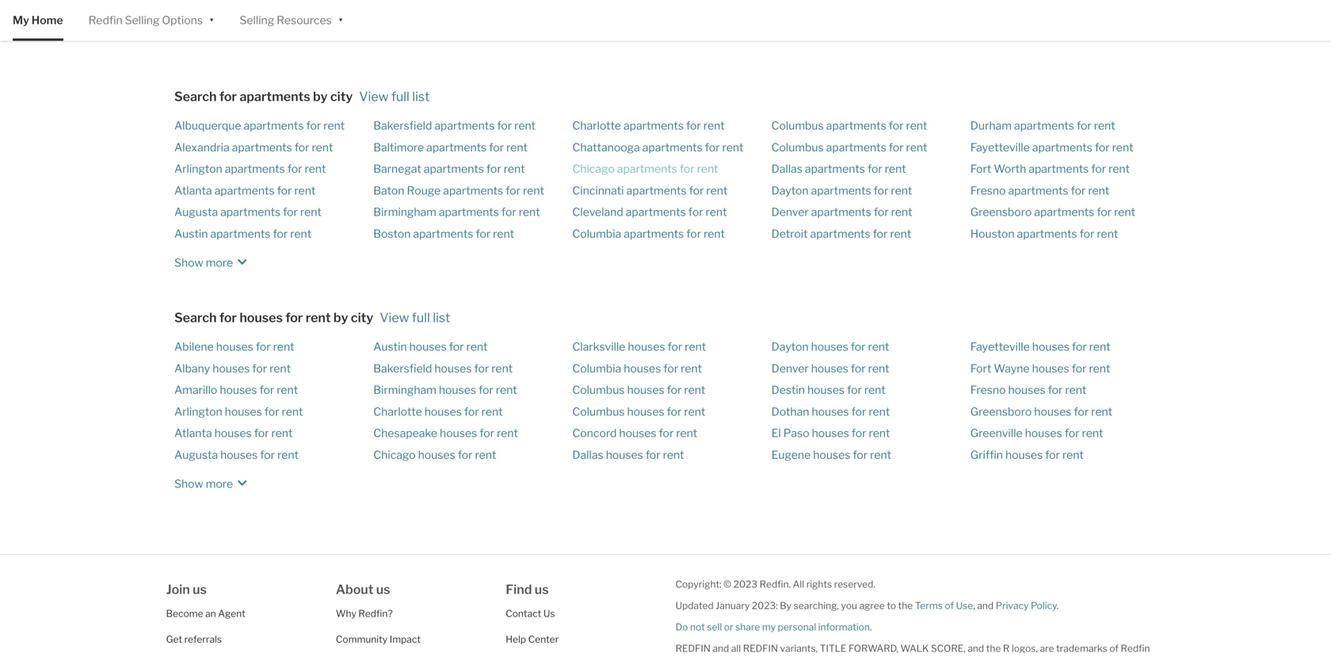 Task type: vqa. For each thing, say whether or not it's contained in the screenshot.
the bottom THE SHOW
yes



Task type: describe. For each thing, give the bounding box(es) containing it.
apartments for the barnegat apartments for rent link
[[424, 162, 484, 176]]

clarksville houses for rent link
[[573, 340, 706, 354]]

for for the houston apartments for rent 'link'
[[1080, 227, 1095, 240]]

augusta houses for rent
[[174, 448, 299, 462]]

houses for 'amarillo houses for rent' link
[[220, 383, 257, 397]]

dallas houses for rent link
[[573, 448, 685, 462]]

albuquerque apartments for rent link
[[174, 119, 345, 132]]

for for 1st columbus apartments for rent link from the bottom
[[889, 141, 904, 154]]

an
[[205, 608, 216, 620]]

redfin.
[[760, 579, 791, 590]]

houses up abilene houses for rent link
[[240, 310, 283, 325]]

columbia apartments for rent link
[[573, 227, 725, 240]]

houses down columbia houses for rent
[[627, 383, 665, 397]]

austin houses for rent
[[374, 340, 488, 354]]

redfin?
[[359, 608, 393, 620]]

selling resources ▾
[[240, 12, 343, 27]]

paso
[[784, 427, 810, 440]]

for for chicago apartments for rent link
[[680, 162, 695, 176]]

1 horizontal spatial .
[[1057, 600, 1059, 612]]

charlotte apartments for rent link
[[573, 119, 725, 132]]

for for denver houses for rent link
[[851, 362, 866, 375]]

destin houses for rent
[[772, 383, 886, 397]]

for for austin houses for rent link
[[449, 340, 464, 354]]

for for concord houses for rent link in the bottom of the page
[[659, 427, 674, 440]]

fresno apartments for rent
[[971, 184, 1110, 197]]

dothan
[[772, 405, 810, 418]]

birmingham for birmingham houses for rent
[[374, 383, 437, 397]]

eugene houses for rent link
[[772, 448, 892, 462]]

0 horizontal spatial list
[[412, 89, 430, 104]]

apartments for the fayetteville apartments for rent link
[[1033, 141, 1093, 154]]

1 vertical spatial full
[[412, 310, 430, 325]]

greenville
[[971, 427, 1023, 440]]

rent for fayetteville houses for rent link
[[1090, 340, 1111, 354]]

rent for griffin houses for rent link
[[1063, 448, 1084, 462]]

houses up concord houses for rent link in the bottom of the page
[[627, 405, 665, 418]]

houses down fayetteville houses for rent link
[[1033, 362, 1070, 375]]

fort worth apartments for rent link
[[971, 162, 1130, 176]]

rent for 'amarillo houses for rent' link
[[277, 383, 298, 397]]

houses down dothan houses for rent link
[[812, 427, 850, 440]]

houses for griffin houses for rent link
[[1006, 448, 1043, 462]]

by
[[780, 600, 792, 612]]

for for durham apartments for rent link
[[1077, 119, 1092, 132]]

denver apartments for rent
[[772, 205, 913, 219]]

cincinnati
[[573, 184, 624, 197]]

houses for fayetteville houses for rent link
[[1033, 340, 1070, 354]]

apartments for cincinnati apartments for rent link
[[627, 184, 687, 197]]

alexandria apartments for rent
[[174, 141, 333, 154]]

get referrals
[[166, 634, 222, 645]]

2023
[[734, 579, 758, 590]]

apartments for second columbus apartments for rent link from the bottom of the page
[[827, 119, 887, 132]]

for for abilene houses for rent link
[[256, 340, 271, 354]]

for for baltimore apartments for rent "link"
[[489, 141, 504, 154]]

contact us
[[506, 608, 555, 620]]

fayetteville for fayetteville houses for rent
[[971, 340, 1030, 354]]

information
[[819, 622, 870, 633]]

houses for augusta houses for rent link
[[220, 448, 258, 462]]

community impact button
[[336, 634, 421, 645]]

find
[[506, 582, 532, 597]]

not
[[690, 622, 705, 633]]

rent for concord houses for rent link in the bottom of the page
[[676, 427, 698, 440]]

griffin houses for rent link
[[971, 448, 1084, 462]]

chicago apartments for rent
[[573, 162, 719, 176]]

houses for bakersfield houses for rent link
[[435, 362, 472, 375]]

for for 'amarillo houses for rent' link
[[260, 383, 274, 397]]

arlington apartments for rent
[[174, 162, 326, 176]]

birmingham houses for rent link
[[374, 383, 517, 397]]

for for greensboro houses for rent link
[[1074, 405, 1089, 418]]

become an agent
[[166, 608, 246, 620]]

rent for albuquerque apartments for rent link
[[324, 119, 345, 132]]

dallas for dallas houses for rent
[[573, 448, 604, 462]]

terms of use link
[[915, 600, 974, 612]]

clarksville houses for rent
[[573, 340, 706, 354]]

rent for columbia houses for rent link
[[681, 362, 702, 375]]

greensboro houses for rent
[[971, 405, 1113, 418]]

houses for concord houses for rent link in the bottom of the page
[[619, 427, 657, 440]]

bakersfield for bakersfield houses for rent
[[374, 362, 432, 375]]

birmingham for birmingham apartments for rent
[[374, 205, 437, 219]]

for for the atlanta houses for rent link
[[254, 427, 269, 440]]

worth
[[994, 162, 1027, 176]]

fayetteville apartments for rent
[[971, 141, 1134, 154]]

houses for austin houses for rent link
[[410, 340, 447, 354]]

show for search for houses for rent by city
[[174, 477, 203, 491]]

help center button
[[506, 634, 559, 645]]

us
[[544, 608, 555, 620]]

view full list link for view
[[380, 310, 450, 325]]

0 horizontal spatial full
[[391, 89, 410, 104]]

1 vertical spatial .
[[870, 622, 872, 633]]

rent for bakersfield apartments for rent link
[[515, 119, 536, 132]]

us for find us
[[535, 582, 549, 597]]

do not sell or share my personal information link
[[676, 622, 870, 633]]

for for second columbus apartments for rent link from the bottom of the page
[[889, 119, 904, 132]]

rent for fresno apartments for rent link
[[1089, 184, 1110, 197]]

augusta apartments for rent link
[[174, 205, 322, 219]]

for for the fayetteville apartments for rent link
[[1095, 141, 1110, 154]]

or
[[724, 622, 734, 633]]

dothan houses for rent
[[772, 405, 890, 418]]

dayton for dayton houses for rent
[[772, 340, 809, 354]]

apartments for the 'austin apartments for rent' link
[[210, 227, 271, 240]]

charlotte houses for rent link
[[374, 405, 503, 418]]

rent for charlotte apartments for rent link on the top of the page
[[704, 119, 725, 132]]

▾ inside "selling resources ▾"
[[338, 12, 343, 26]]

search for apartments by city view full list
[[174, 89, 430, 104]]

selling inside "selling resources ▾"
[[240, 13, 274, 27]]

rent for denver apartments for rent link
[[891, 205, 913, 219]]

cleveland apartments for rent
[[573, 205, 727, 219]]

houses for charlotte houses for rent link
[[425, 405, 462, 418]]

bakersfield houses for rent
[[374, 362, 513, 375]]

selling inside the redfin selling options ▾
[[125, 13, 160, 27]]

charlotte for charlotte apartments for rent
[[573, 119, 621, 132]]

view full list link for list
[[359, 89, 430, 104]]

dayton apartments for rent link
[[772, 184, 913, 197]]

for for dayton houses for rent "link"
[[851, 340, 866, 354]]

austin for austin apartments for rent
[[174, 227, 208, 240]]

abilene houses for rent
[[174, 340, 295, 354]]

chesapeake houses for rent
[[374, 427, 518, 440]]

for for albany houses for rent link
[[252, 362, 267, 375]]

houses for dothan houses for rent link
[[812, 405, 849, 418]]

why redfin?
[[336, 608, 393, 620]]

albany houses for rent link
[[174, 362, 291, 375]]

durham
[[971, 119, 1012, 132]]

2 columbus houses for rent link from the top
[[573, 405, 706, 418]]

houses for destin houses for rent link
[[808, 383, 845, 397]]

for for birmingham houses for rent link
[[479, 383, 494, 397]]

why redfin? button
[[336, 608, 393, 620]]

for for fayetteville houses for rent link
[[1072, 340, 1087, 354]]

agree
[[860, 600, 885, 612]]

atlanta houses for rent link
[[174, 427, 293, 440]]

el paso houses for rent link
[[772, 427, 891, 440]]

show for search for apartments by city
[[174, 256, 203, 270]]

amarillo
[[174, 383, 217, 397]]

use
[[956, 600, 974, 612]]

selling resources link
[[240, 0, 332, 41]]

policy
[[1031, 600, 1057, 612]]

fresno for fresno apartments for rent
[[971, 184, 1006, 197]]

griffin
[[971, 448, 1004, 462]]

rent for the 'austin apartments for rent' link
[[290, 227, 312, 240]]

chicago for chicago houses for rent
[[374, 448, 416, 462]]

rent for boston apartments for rent "link"
[[493, 227, 515, 240]]

impact
[[390, 634, 421, 645]]

denver apartments for rent link
[[772, 205, 913, 219]]

augusta houses for rent link
[[174, 448, 299, 462]]

greensboro for greensboro houses for rent
[[971, 405, 1032, 418]]

find us
[[506, 582, 549, 597]]

detroit apartments for rent link
[[772, 227, 912, 240]]

alexandria
[[174, 141, 230, 154]]

abilene
[[174, 340, 214, 354]]

rent for dallas apartments for rent link on the top right of the page
[[885, 162, 907, 176]]

for for chesapeake houses for rent link
[[480, 427, 495, 440]]

cleveland
[[573, 205, 624, 219]]

columbia for columbia houses for rent
[[573, 362, 622, 375]]

clarksville
[[573, 340, 626, 354]]

for for clarksville houses for rent link
[[668, 340, 683, 354]]

houses for the atlanta houses for rent link
[[214, 427, 252, 440]]

1 columbus apartments for rent link from the top
[[772, 119, 928, 132]]

1 vertical spatial city
[[351, 310, 374, 325]]

rent for chicago apartments for rent link
[[697, 162, 719, 176]]

the
[[899, 600, 913, 612]]

for for augusta houses for rent link
[[260, 448, 275, 462]]

apartments for atlanta apartments for rent link
[[214, 184, 275, 197]]

atlanta houses for rent
[[174, 427, 293, 440]]

redfin
[[88, 13, 123, 27]]

1 vertical spatial list
[[433, 310, 450, 325]]

detroit
[[772, 227, 808, 240]]

baltimore
[[374, 141, 424, 154]]

apartments for charlotte apartments for rent link on the top of the page
[[624, 119, 684, 132]]

for for the 'austin apartments for rent' link
[[273, 227, 288, 240]]

barnegat apartments for rent
[[374, 162, 525, 176]]

apartments for denver apartments for rent link
[[812, 205, 872, 219]]

greensboro for greensboro apartments for rent
[[971, 205, 1032, 219]]

rent for denver houses for rent link
[[869, 362, 890, 375]]

concord houses for rent
[[573, 427, 698, 440]]



Task type: locate. For each thing, give the bounding box(es) containing it.
albany houses for rent
[[174, 362, 291, 375]]

apartments for chicago apartments for rent link
[[617, 162, 678, 176]]

1 fayetteville from the top
[[971, 141, 1030, 154]]

houses down the concord houses for rent at the bottom of page
[[606, 448, 644, 462]]

arlington down amarillo
[[174, 405, 222, 418]]

houses down charlotte houses for rent link
[[440, 427, 477, 440]]

houses down amarillo houses for rent
[[225, 405, 262, 418]]

for for dallas apartments for rent link on the top right of the page
[[868, 162, 883, 176]]

rent for destin houses for rent link
[[865, 383, 886, 397]]

columbus houses for rent up concord houses for rent link in the bottom of the page
[[573, 405, 706, 418]]

dallas apartments for rent link
[[772, 162, 907, 176]]

for for the barnegat apartments for rent link
[[487, 162, 502, 176]]

0 vertical spatial list
[[412, 89, 430, 104]]

fresno down worth
[[971, 184, 1006, 197]]

houses down el paso houses for rent link
[[814, 448, 851, 462]]

1 horizontal spatial dallas
[[772, 162, 803, 176]]

chicago apartments for rent link
[[573, 162, 719, 176]]

rent for greensboro houses for rent link
[[1092, 405, 1113, 418]]

denver for denver apartments for rent
[[772, 205, 809, 219]]

to
[[887, 600, 897, 612]]

▾ right options
[[209, 12, 214, 26]]

0 vertical spatial view full list link
[[359, 89, 430, 104]]

0 vertical spatial fort
[[971, 162, 992, 176]]

apartments for chattanooga apartments for rent link
[[643, 141, 703, 154]]

atlanta apartments for rent
[[174, 184, 316, 197]]

0 vertical spatial austin
[[174, 227, 208, 240]]

houses up birmingham houses for rent
[[435, 362, 472, 375]]

augusta for augusta houses for rent
[[174, 448, 218, 462]]

1 vertical spatial view full list link
[[380, 310, 450, 325]]

referrals
[[184, 634, 222, 645]]

show more link down austin apartments for rent
[[174, 248, 252, 272]]

1 vertical spatial birmingham
[[374, 383, 437, 397]]

houses for chesapeake houses for rent link
[[440, 427, 477, 440]]

1 selling from the left
[[125, 13, 160, 27]]

1 vertical spatial show more
[[174, 477, 233, 491]]

1 atlanta from the top
[[174, 184, 212, 197]]

0 vertical spatial dayton
[[772, 184, 809, 197]]

0 vertical spatial fresno
[[971, 184, 1006, 197]]

1 vertical spatial columbus houses for rent
[[573, 405, 706, 418]]

houses up the dallas houses for rent link
[[619, 427, 657, 440]]

1 show from the top
[[174, 256, 203, 270]]

charlotte up chattanooga
[[573, 119, 621, 132]]

rent for chicago houses for rent link
[[475, 448, 497, 462]]

1 greensboro from the top
[[971, 205, 1032, 219]]

dayton up destin at the right bottom
[[772, 340, 809, 354]]

searching,
[[794, 600, 839, 612]]

all
[[793, 579, 805, 590]]

birmingham up boston
[[374, 205, 437, 219]]

fort left the wayne
[[971, 362, 992, 375]]

greensboro
[[971, 205, 1032, 219], [971, 405, 1032, 418]]

augusta down atlanta houses for rent
[[174, 448, 218, 462]]

0 vertical spatial .
[[1057, 600, 1059, 612]]

1 vertical spatial bakersfield
[[374, 362, 432, 375]]

atlanta down amarillo
[[174, 427, 212, 440]]

show
[[174, 256, 203, 270], [174, 477, 203, 491]]

fort left worth
[[971, 162, 992, 176]]

dallas apartments for rent
[[772, 162, 907, 176]]

atlanta
[[174, 184, 212, 197], [174, 427, 212, 440]]

columbus houses for rent
[[573, 383, 706, 397], [573, 405, 706, 418]]

houses down atlanta houses for rent
[[220, 448, 258, 462]]

1 vertical spatial columbus apartments for rent
[[772, 141, 928, 154]]

1 vertical spatial dallas
[[573, 448, 604, 462]]

chicago
[[573, 162, 615, 176], [374, 448, 416, 462]]

houses up augusta houses for rent link
[[214, 427, 252, 440]]

apartments for detroit apartments for rent link
[[811, 227, 871, 240]]

bakersfield up baltimore
[[374, 119, 432, 132]]

community
[[336, 634, 388, 645]]

1 vertical spatial show
[[174, 477, 203, 491]]

chicago up cincinnati
[[573, 162, 615, 176]]

detroit apartments for rent
[[772, 227, 912, 240]]

redfin selling options ▾
[[88, 12, 214, 27]]

▾ right resources
[[338, 12, 343, 26]]

more down augusta houses for rent
[[206, 477, 233, 491]]

for for charlotte houses for rent link
[[464, 405, 479, 418]]

do not sell or share my personal information .
[[676, 622, 872, 633]]

greensboro up the greenville
[[971, 405, 1032, 418]]

1 vertical spatial columbia
[[573, 362, 622, 375]]

0 vertical spatial dallas
[[772, 162, 803, 176]]

1 columbus apartments for rent from the top
[[772, 119, 928, 132]]

birmingham apartments for rent link
[[374, 205, 540, 219]]

0 vertical spatial full
[[391, 89, 410, 104]]

greensboro apartments for rent link
[[971, 205, 1136, 219]]

for for charlotte apartments for rent link on the top of the page
[[686, 119, 701, 132]]

for for cleveland apartments for rent link
[[689, 205, 704, 219]]

houses down fort wayne houses for rent link
[[1009, 383, 1046, 397]]

houses up greenville houses for rent link
[[1035, 405, 1072, 418]]

columbia for columbia apartments for rent
[[573, 227, 622, 240]]

show down augusta houses for rent link
[[174, 477, 203, 491]]

help
[[506, 634, 526, 645]]

rent for charlotte houses for rent link
[[482, 405, 503, 418]]

for for fresno houses for rent link
[[1048, 383, 1063, 397]]

2 augusta from the top
[[174, 448, 218, 462]]

austin apartments for rent link
[[174, 227, 312, 240]]

sell
[[707, 622, 722, 633]]

houses for greensboro houses for rent link
[[1035, 405, 1072, 418]]

show more link for houses
[[174, 469, 252, 493]]

get
[[166, 634, 182, 645]]

for for albuquerque apartments for rent link
[[306, 119, 321, 132]]

1 vertical spatial denver
[[772, 362, 809, 375]]

1 fresno from the top
[[971, 184, 1006, 197]]

selling right redfin
[[125, 13, 160, 27]]

0 vertical spatial columbus apartments for rent
[[772, 119, 928, 132]]

denver up detroit
[[772, 205, 809, 219]]

0 horizontal spatial chicago
[[374, 448, 416, 462]]

us up redfin?
[[376, 582, 390, 597]]

1 vertical spatial columbus houses for rent link
[[573, 405, 706, 418]]

for for dayton apartments for rent link
[[874, 184, 889, 197]]

houses down chesapeake houses for rent link
[[418, 448, 456, 462]]

rent for albany houses for rent link
[[270, 362, 291, 375]]

show more down augusta houses for rent link
[[174, 477, 233, 491]]

columbus houses for rent link up concord houses for rent link in the bottom of the page
[[573, 405, 706, 418]]

arlington for arlington apartments for rent
[[174, 162, 222, 176]]

0 vertical spatial columbus houses for rent link
[[573, 383, 706, 397]]

albany
[[174, 362, 210, 375]]

selling left resources
[[240, 13, 274, 27]]

1 show more from the top
[[174, 256, 233, 270]]

0 vertical spatial denver
[[772, 205, 809, 219]]

▾
[[209, 12, 214, 26], [338, 12, 343, 26]]

0 vertical spatial columbia
[[573, 227, 622, 240]]

rent for 1st columbus apartments for rent link from the bottom
[[906, 141, 928, 154]]

view full list link up austin houses for rent link
[[380, 310, 450, 325]]

houses down dayton houses for rent "link"
[[812, 362, 849, 375]]

dayton houses for rent
[[772, 340, 890, 354]]

2 columbus houses for rent from the top
[[573, 405, 706, 418]]

join
[[166, 582, 190, 597]]

austin down 'augusta apartments for rent' link
[[174, 227, 208, 240]]

columbus
[[772, 119, 824, 132], [772, 141, 824, 154], [573, 383, 625, 397], [573, 405, 625, 418]]

reserved.
[[835, 579, 876, 590]]

1 horizontal spatial selling
[[240, 13, 274, 27]]

1 show more link from the top
[[174, 248, 252, 272]]

for for arlington houses for rent link
[[265, 405, 279, 418]]

for for 'augusta apartments for rent' link
[[283, 205, 298, 219]]

fresno for fresno houses for rent
[[971, 383, 1006, 397]]

0 vertical spatial greensboro
[[971, 205, 1032, 219]]

full
[[391, 89, 410, 104], [412, 310, 430, 325]]

houses down greensboro houses for rent link
[[1025, 427, 1063, 440]]

show more link for apartments
[[174, 248, 252, 272]]

2 selling from the left
[[240, 13, 274, 27]]

1 horizontal spatial list
[[433, 310, 450, 325]]

atlanta down the alexandria
[[174, 184, 212, 197]]

barnegat apartments for rent link
[[374, 162, 525, 176]]

1 vertical spatial view
[[380, 310, 409, 325]]

1 columbus houses for rent from the top
[[573, 383, 706, 397]]

bakersfield apartments for rent link
[[374, 119, 536, 132]]

▾ inside the redfin selling options ▾
[[209, 12, 214, 26]]

2 show more from the top
[[174, 477, 233, 491]]

1 vertical spatial charlotte
[[374, 405, 422, 418]]

2 fayetteville from the top
[[971, 340, 1030, 354]]

1 bakersfield from the top
[[374, 119, 432, 132]]

1 vertical spatial fresno
[[971, 383, 1006, 397]]

1 horizontal spatial ▾
[[338, 12, 343, 26]]

birmingham up charlotte houses for rent
[[374, 383, 437, 397]]

houses down abilene houses for rent link
[[213, 362, 250, 375]]

updated
[[676, 600, 714, 612]]

houses for clarksville houses for rent link
[[628, 340, 665, 354]]

eugene houses for rent
[[772, 448, 892, 462]]

full up baltimore
[[391, 89, 410, 104]]

show more link down augusta houses for rent
[[174, 469, 252, 493]]

for for boston apartments for rent "link"
[[476, 227, 491, 240]]

2 birmingham from the top
[[374, 383, 437, 397]]

1 vertical spatial more
[[206, 477, 233, 491]]

apartments for 1st columbus apartments for rent link from the bottom
[[827, 141, 887, 154]]

1 search from the top
[[174, 89, 217, 104]]

1 dayton from the top
[[772, 184, 809, 197]]

1 vertical spatial fort
[[971, 362, 992, 375]]

0 vertical spatial augusta
[[174, 205, 218, 219]]

privacy policy link
[[996, 600, 1057, 612]]

2 columbus apartments for rent from the top
[[772, 141, 928, 154]]

houses down clarksville houses for rent link
[[624, 362, 661, 375]]

houses up arlington houses for rent link
[[220, 383, 257, 397]]

2 columbus apartments for rent link from the top
[[772, 141, 928, 154]]

rent for greenville houses for rent link
[[1082, 427, 1104, 440]]

dallas down concord
[[573, 448, 604, 462]]

2 columbia from the top
[[573, 362, 622, 375]]

rent for dothan houses for rent link
[[869, 405, 890, 418]]

my home link
[[13, 0, 63, 41]]

fayetteville up the wayne
[[971, 340, 1030, 354]]

1 horizontal spatial austin
[[374, 340, 407, 354]]

fort for fort worth apartments for rent
[[971, 162, 992, 176]]

apartments for columbia apartments for rent link
[[624, 227, 684, 240]]

denver up destin at the right bottom
[[772, 362, 809, 375]]

fresno down the wayne
[[971, 383, 1006, 397]]

bakersfield down austin houses for rent link
[[374, 362, 432, 375]]

1 horizontal spatial by
[[334, 310, 348, 325]]

rent for dayton houses for rent "link"
[[868, 340, 890, 354]]

dallas
[[772, 162, 803, 176], [573, 448, 604, 462]]

birmingham apartments for rent
[[374, 205, 540, 219]]

us for join us
[[193, 582, 207, 597]]

rent for columbia apartments for rent link
[[704, 227, 725, 240]]

my
[[13, 13, 29, 27]]

2 us from the left
[[376, 582, 390, 597]]

chicago down chesapeake
[[374, 448, 416, 462]]

1 vertical spatial greensboro
[[971, 405, 1032, 418]]

arlington down the alexandria
[[174, 162, 222, 176]]

more
[[206, 256, 233, 270], [206, 477, 233, 491]]

1 vertical spatial dayton
[[772, 340, 809, 354]]

community impact
[[336, 634, 421, 645]]

rent for second columbus apartments for rent link from the bottom of the page
[[906, 119, 928, 132]]

columbia down clarksville
[[573, 362, 622, 375]]

view up 'austin houses for rent'
[[380, 310, 409, 325]]

2 atlanta from the top
[[174, 427, 212, 440]]

houses up columbia houses for rent
[[628, 340, 665, 354]]

0 vertical spatial charlotte
[[573, 119, 621, 132]]

1 horizontal spatial chicago
[[573, 162, 615, 176]]

2 horizontal spatial us
[[535, 582, 549, 597]]

houses up bakersfield houses for rent link
[[410, 340, 447, 354]]

2 fort from the top
[[971, 362, 992, 375]]

rent for arlington houses for rent link
[[282, 405, 303, 418]]

for for griffin houses for rent link
[[1046, 448, 1061, 462]]

1 vertical spatial austin
[[374, 340, 407, 354]]

boston apartments for rent link
[[374, 227, 515, 240]]

1 vertical spatial by
[[334, 310, 348, 325]]

list up austin houses for rent link
[[433, 310, 450, 325]]

chesapeake houses for rent link
[[374, 427, 518, 440]]

fayetteville down durham
[[971, 141, 1030, 154]]

2 dayton from the top
[[772, 340, 809, 354]]

rent for birmingham apartments for rent link
[[519, 205, 540, 219]]

fort worth apartments for rent
[[971, 162, 1130, 176]]

show more down austin apartments for rent
[[174, 256, 233, 270]]

1 vertical spatial columbus apartments for rent link
[[772, 141, 928, 154]]

columbus apartments for rent
[[772, 119, 928, 132], [772, 141, 928, 154]]

for for fresno apartments for rent link
[[1071, 184, 1086, 197]]

apartments for greensboro apartments for rent link on the top of page
[[1035, 205, 1095, 219]]

fayetteville for fayetteville apartments for rent
[[971, 141, 1030, 154]]

2 bakersfield from the top
[[374, 362, 432, 375]]

houses for columbia houses for rent link
[[624, 362, 661, 375]]

bakersfield for bakersfield apartments for rent
[[374, 119, 432, 132]]

houses for fresno houses for rent link
[[1009, 383, 1046, 397]]

by
[[313, 89, 328, 104], [334, 310, 348, 325]]

my
[[762, 622, 776, 633]]

albuquerque apartments for rent
[[174, 119, 345, 132]]

rent for cincinnati apartments for rent link
[[707, 184, 728, 197]]

2 search from the top
[[174, 310, 217, 325]]

greensboro up houston
[[971, 205, 1032, 219]]

abilene houses for rent link
[[174, 340, 295, 354]]

view up baltimore
[[359, 89, 389, 104]]

fort for fort wayne houses for rent
[[971, 362, 992, 375]]

2 show more link from the top
[[174, 469, 252, 493]]

fayetteville
[[971, 141, 1030, 154], [971, 340, 1030, 354]]

0 vertical spatial columbus apartments for rent link
[[772, 119, 928, 132]]

houses up fort wayne houses for rent
[[1033, 340, 1070, 354]]

0 vertical spatial show more
[[174, 256, 233, 270]]

apartments for the alexandria apartments for rent 'link' on the left top
[[232, 141, 292, 154]]

rent for eugene houses for rent link
[[871, 448, 892, 462]]

2 fresno from the top
[[971, 383, 1006, 397]]

1 vertical spatial augusta
[[174, 448, 218, 462]]

search for search for houses for rent by city
[[174, 310, 217, 325]]

rent for birmingham houses for rent link
[[496, 383, 517, 397]]

2 arlington from the top
[[174, 405, 222, 418]]

houses down bakersfield houses for rent link
[[439, 383, 476, 397]]

fresno houses for rent link
[[971, 383, 1087, 397]]

0 vertical spatial city
[[330, 89, 353, 104]]

1 vertical spatial chicago
[[374, 448, 416, 462]]

apartments for durham apartments for rent link
[[1015, 119, 1075, 132]]

columbus houses for rent link down columbia houses for rent
[[573, 383, 706, 397]]

augusta apartments for rent
[[174, 205, 322, 219]]

1 birmingham from the top
[[374, 205, 437, 219]]

0 vertical spatial by
[[313, 89, 328, 104]]

get referrals button
[[166, 634, 222, 645]]

0 vertical spatial fayetteville
[[971, 141, 1030, 154]]

dayton up detroit
[[772, 184, 809, 197]]

search up abilene
[[174, 310, 217, 325]]

1 columbia from the top
[[573, 227, 622, 240]]

0 vertical spatial show more link
[[174, 248, 252, 272]]

chattanooga apartments for rent link
[[573, 141, 744, 154]]

bakersfield houses for rent link
[[374, 362, 513, 375]]

2 more from the top
[[206, 477, 233, 491]]

0 vertical spatial view
[[359, 89, 389, 104]]

apartments for baltimore apartments for rent "link"
[[427, 141, 487, 154]]

0 vertical spatial columbus houses for rent
[[573, 383, 706, 397]]

you
[[841, 600, 858, 612]]

columbia down cleveland
[[573, 227, 622, 240]]

rent for arlington apartments for rent link
[[305, 162, 326, 176]]

arlington houses for rent link
[[174, 405, 303, 418]]

1 more from the top
[[206, 256, 233, 270]]

view full list link up baltimore
[[359, 89, 430, 104]]

chicago houses for rent link
[[374, 448, 497, 462]]

el paso houses for rent
[[772, 427, 891, 440]]

houses for greenville houses for rent link
[[1025, 427, 1063, 440]]

search up the albuquerque
[[174, 89, 217, 104]]

1 horizontal spatial us
[[376, 582, 390, 597]]

baltimore apartments for rent link
[[374, 141, 528, 154]]

for for chattanooga apartments for rent link
[[705, 141, 720, 154]]

rent for baltimore apartments for rent "link"
[[507, 141, 528, 154]]

rent for detroit apartments for rent link
[[890, 227, 912, 240]]

updated january 2023: by searching, you agree to the terms of use , and privacy policy .
[[676, 600, 1059, 612]]

1 vertical spatial atlanta
[[174, 427, 212, 440]]

more down austin apartments for rent
[[206, 256, 233, 270]]

2 show from the top
[[174, 477, 203, 491]]

2 greensboro from the top
[[971, 405, 1032, 418]]

houses for chicago houses for rent link
[[418, 448, 456, 462]]

rent for augusta houses for rent link
[[277, 448, 299, 462]]

houses for albany houses for rent link
[[213, 362, 250, 375]]

for for columbia houses for rent link
[[664, 362, 679, 375]]

apartments for bakersfield apartments for rent link
[[435, 119, 495, 132]]

rent for the atlanta houses for rent link
[[271, 427, 293, 440]]

greensboro apartments for rent
[[971, 205, 1136, 219]]

why
[[336, 608, 357, 620]]

arlington apartments for rent link
[[174, 162, 326, 176]]

0 vertical spatial arlington
[[174, 162, 222, 176]]

fort wayne houses for rent link
[[971, 362, 1111, 375]]

1 vertical spatial show more link
[[174, 469, 252, 493]]

austin up bakersfield houses for rent link
[[374, 340, 407, 354]]

1 ▾ from the left
[[209, 12, 214, 26]]

0 horizontal spatial selling
[[125, 13, 160, 27]]

show more for search for apartments by city view full list
[[174, 256, 233, 270]]

show more
[[174, 256, 233, 270], [174, 477, 233, 491]]

privacy
[[996, 600, 1029, 612]]

0 horizontal spatial us
[[193, 582, 207, 597]]

0 vertical spatial more
[[206, 256, 233, 270]]

1 vertical spatial fayetteville
[[971, 340, 1030, 354]]

0 horizontal spatial dallas
[[573, 448, 604, 462]]

houses down denver houses for rent link
[[808, 383, 845, 397]]

0 vertical spatial chicago
[[573, 162, 615, 176]]

us right "join"
[[193, 582, 207, 597]]

dallas up dayton apartments for rent link
[[772, 162, 803, 176]]

houses down greenville houses for rent link
[[1006, 448, 1043, 462]]

0 vertical spatial bakersfield
[[374, 119, 432, 132]]

denver for denver houses for rent
[[772, 362, 809, 375]]

1 columbus houses for rent link from the top
[[573, 383, 706, 397]]

for for destin houses for rent link
[[847, 383, 862, 397]]

rent for clarksville houses for rent link
[[685, 340, 706, 354]]

us right find
[[535, 582, 549, 597]]

apartments for birmingham apartments for rent link
[[439, 205, 499, 219]]

1 denver from the top
[[772, 205, 809, 219]]

concord
[[573, 427, 617, 440]]

fort wayne houses for rent
[[971, 362, 1111, 375]]

0 horizontal spatial .
[[870, 622, 872, 633]]

. right privacy
[[1057, 600, 1059, 612]]

houses up el paso houses for rent link
[[812, 405, 849, 418]]

chattanooga
[[573, 141, 640, 154]]

1 augusta from the top
[[174, 205, 218, 219]]

. down agree
[[870, 622, 872, 633]]

about
[[336, 582, 374, 597]]

my home
[[13, 13, 63, 27]]

1 fort from the top
[[971, 162, 992, 176]]

©
[[724, 579, 732, 590]]

charlotte up chesapeake
[[374, 405, 422, 418]]

of
[[945, 600, 954, 612]]

1 horizontal spatial charlotte
[[573, 119, 621, 132]]

0 vertical spatial search
[[174, 89, 217, 104]]

0 horizontal spatial austin
[[174, 227, 208, 240]]

1 vertical spatial arlington
[[174, 405, 222, 418]]

2023:
[[752, 600, 778, 612]]

share
[[736, 622, 760, 633]]

houses up denver houses for rent link
[[811, 340, 849, 354]]

1 vertical spatial search
[[174, 310, 217, 325]]

1 us from the left
[[193, 582, 207, 597]]

chesapeake
[[374, 427, 438, 440]]

3 us from the left
[[535, 582, 549, 597]]

1 horizontal spatial full
[[412, 310, 430, 325]]

view full list link
[[359, 89, 430, 104], [380, 310, 450, 325]]

0 horizontal spatial charlotte
[[374, 405, 422, 418]]

dallas for dallas apartments for rent
[[772, 162, 803, 176]]

center
[[528, 634, 559, 645]]

0 horizontal spatial ▾
[[209, 12, 214, 26]]

houses down birmingham houses for rent
[[425, 405, 462, 418]]

columbus houses for rent down columbia houses for rent
[[573, 383, 706, 397]]

2 ▾ from the left
[[338, 12, 343, 26]]

dothan houses for rent link
[[772, 405, 890, 418]]

0 horizontal spatial by
[[313, 89, 328, 104]]

list up bakersfield apartments for rent link
[[412, 89, 430, 104]]

denver
[[772, 205, 809, 219], [772, 362, 809, 375]]

0 vertical spatial show
[[174, 256, 203, 270]]

0 vertical spatial atlanta
[[174, 184, 212, 197]]

full up austin houses for rent link
[[412, 310, 430, 325]]

join us
[[166, 582, 207, 597]]

0 vertical spatial birmingham
[[374, 205, 437, 219]]

denver houses for rent
[[772, 362, 890, 375]]

for for denver apartments for rent link
[[874, 205, 889, 219]]

1 arlington from the top
[[174, 162, 222, 176]]

2 denver from the top
[[772, 362, 809, 375]]

show down austin apartments for rent
[[174, 256, 203, 270]]

houses up albany houses for rent
[[216, 340, 254, 354]]

augusta up austin apartments for rent
[[174, 205, 218, 219]]



